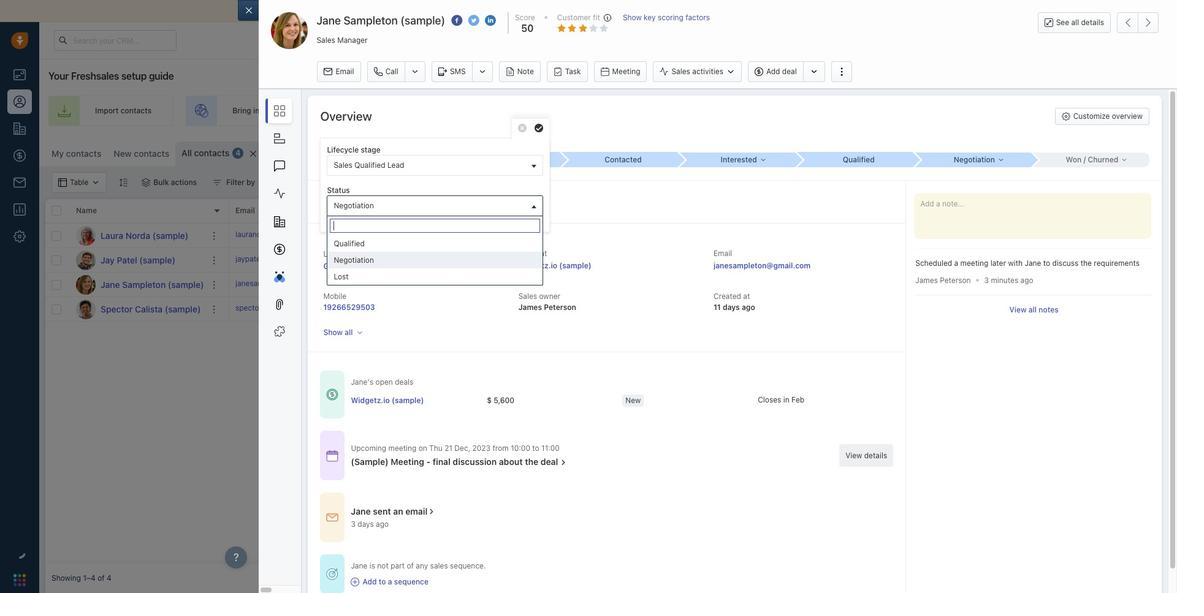 Task type: describe. For each thing, give the bounding box(es) containing it.
$ 5,600
[[487, 396, 514, 405]]

e
[[879, 256, 883, 265]]

score 50
[[515, 13, 535, 34]]

0 horizontal spatial status
[[327, 186, 350, 195]]

next
[[419, 206, 436, 215]]

james inside sales owner james peterson
[[518, 303, 542, 312]]

lifecycle up "⌘"
[[320, 138, 351, 147]]

add for add to a sequence link
[[363, 578, 377, 587]]

(sample) meeting - final discussion about the deal
[[351, 457, 558, 467]]

⌘ o
[[333, 149, 348, 158]]

(sample) down the deals
[[392, 396, 424, 405]]

factors
[[686, 13, 710, 22]]

janesampleton@gmail.com inside press space to select this row. row
[[235, 279, 328, 288]]

interested
[[721, 155, 757, 164]]

all right scoring at the top right of the page
[[687, 6, 696, 16]]

contacts down setup
[[121, 106, 152, 116]]

container_wx8msf4aqz5i3rn1 image right an
[[427, 507, 436, 516]]

container_wx8msf4aqz5i3rn1 image down 11:00
[[559, 458, 568, 467]]

customize for customize overview
[[1073, 112, 1110, 121]]

1 vertical spatial details
[[864, 451, 887, 460]]

close image
[[1159, 8, 1165, 14]]

none search field inside overview dialog
[[330, 219, 540, 233]]

1 vertical spatial meeting
[[391, 457, 424, 467]]

calista
[[135, 304, 163, 314]]

add for add contact button
[[1122, 147, 1136, 156]]

negotiation button
[[327, 196, 543, 217]]

to up phone
[[352, 196, 360, 206]]

way
[[522, 6, 538, 16]]

bring in website leads link
[[186, 96, 332, 126]]

linkedin circled image
[[485, 14, 496, 27]]

jay
[[101, 255, 115, 265]]

bulk actions button
[[134, 172, 205, 193]]

email inside button
[[336, 67, 354, 76]]

1 vertical spatial days
[[358, 520, 374, 529]]

0 horizontal spatial jane sampleton (sample)
[[101, 279, 204, 290]]

my
[[51, 148, 64, 159]]

0 horizontal spatial email
[[235, 206, 255, 215]]

0 horizontal spatial deal
[[541, 457, 558, 467]]

show for show key scoring factors
[[623, 13, 642, 22]]

⌘
[[333, 149, 340, 158]]

filter by
[[226, 178, 255, 187]]

in for bring
[[253, 106, 260, 116]]

account for account widgetz.io (sample)
[[518, 249, 547, 258]]

0 horizontal spatial meeting
[[388, 444, 416, 453]]

account for account
[[879, 206, 909, 215]]

in for closes
[[783, 395, 789, 405]]

sales inside overview dialog
[[430, 562, 448, 571]]

next activity
[[419, 206, 465, 215]]

press space to select this row. row containing 54
[[229, 297, 1171, 322]]

2 horizontal spatial of
[[562, 6, 570, 16]]

qualified inside option
[[334, 239, 365, 249]]

(sample) inside the account widgetz.io (sample)
[[559, 261, 591, 270]]

4 inside all contacts 4
[[236, 149, 241, 158]]

customize overview button
[[1055, 108, 1149, 125]]

jane up 3 days ago
[[351, 506, 371, 517]]

add deal inside "button"
[[766, 67, 797, 76]]

jane right with at the top of the page
[[1025, 259, 1041, 268]]

phone
[[348, 206, 371, 215]]

scheduled a meeting later with jane to discuss the requirements
[[915, 259, 1140, 268]]

3684932360 link
[[327, 278, 374, 291]]

negotiation button
[[914, 152, 1032, 167]]

email inside email janesampleton@gmail.com
[[714, 249, 732, 258]]

overview dialog
[[238, 0, 1177, 593]]

import for import contacts button
[[1015, 147, 1039, 156]]

acme
[[879, 231, 899, 240]]

1 horizontal spatial sales
[[719, 6, 740, 16]]

1 vertical spatial +
[[327, 254, 332, 264]]

import all your sales data link
[[658, 6, 762, 16]]

an
[[393, 506, 403, 517]]

0 vertical spatial janesampleton@gmail.com link
[[714, 260, 811, 272]]

james down created
[[710, 305, 732, 314]]

all contacts 4
[[182, 148, 241, 158]]

to left 11:00
[[532, 444, 539, 453]]

0 horizontal spatial a
[[388, 578, 392, 587]]

list box inside overview dialog
[[328, 236, 543, 285]]

norda
[[126, 230, 150, 241]]

l image
[[76, 226, 96, 246]]

negotiation inside dropdown button
[[334, 201, 374, 211]]

requirements
[[1094, 259, 1140, 268]]

(sample) right norda
[[153, 230, 188, 241]]

add to a sequence
[[363, 578, 428, 587]]

lauranordasample@gmail.com
[[235, 230, 340, 239]]

s image
[[76, 299, 96, 319]]

sequence
[[394, 578, 428, 587]]

laura norda (sample) link
[[101, 230, 188, 242]]

0 horizontal spatial janesampleton@gmail.com link
[[235, 278, 328, 291]]

o
[[342, 149, 348, 158]]

all for view all notes
[[1029, 305, 1037, 315]]

0 vertical spatial the
[[1081, 259, 1092, 268]]

1 vertical spatial the
[[525, 457, 538, 467]]

show key scoring factors link
[[623, 12, 710, 35]]

2 horizontal spatial widgetz.io (sample) link
[[879, 280, 949, 289]]

sampleton inside overview dialog
[[344, 14, 398, 27]]

sales for sales manager
[[317, 35, 335, 44]]

ago for 3 minutes ago
[[1020, 276, 1033, 285]]

1 horizontal spatial widgetz.io (sample) link
[[518, 261, 591, 270]]

3 for 3 days ago
[[351, 520, 356, 529]]

container_wx8msf4aqz5i3rn1 image left is
[[326, 568, 339, 580]]

0 horizontal spatial of
[[98, 574, 105, 583]]

sales for sales activities
[[672, 67, 690, 76]]

note button
[[499, 61, 541, 82]]

e corp (sample)
[[879, 256, 935, 265]]

row group containing laura norda (sample)
[[45, 224, 229, 322]]

to inside route leads to your team link
[[573, 106, 580, 116]]

to inside add to a sequence link
[[379, 578, 386, 587]]

import contacts for import contacts link
[[95, 106, 152, 116]]

peterson down scheduled on the right top
[[940, 276, 971, 285]]

setup
[[121, 70, 147, 82]]

discussion
[[453, 457, 497, 467]]

to right mailbox
[[367, 6, 375, 16]]

jane sent an email
[[351, 506, 427, 517]]

sales inside sales owner james peterson
[[518, 292, 537, 301]]

press space to select this row. row containing laura norda (sample)
[[45, 224, 229, 248]]

sequence.
[[450, 562, 486, 571]]

(sample) down scheduled on the right top
[[918, 280, 949, 289]]

press space to select this row. row containing 18
[[229, 248, 1171, 273]]

press space to select this row. row containing jay patel (sample)
[[45, 248, 229, 273]]

row group containing 37
[[229, 224, 1171, 322]]

acme inc (sample) link
[[879, 231, 944, 240]]

(sample) right corp
[[905, 256, 935, 265]]

details inside button
[[1081, 18, 1104, 27]]

new inside "link"
[[498, 155, 513, 164]]

negotiation option
[[328, 252, 543, 269]]

press space to select this row. row containing 37
[[229, 224, 1171, 248]]

sales activities
[[672, 67, 723, 76]]

part
[[391, 562, 405, 571]]

upcoming
[[351, 444, 386, 453]]

freshsales
[[71, 70, 119, 82]]

to left discuss
[[1043, 259, 1050, 268]]

contacted
[[605, 155, 642, 164]]

0 horizontal spatial new
[[114, 148, 132, 159]]

0 vertical spatial meeting
[[960, 259, 988, 268]]

import contacts link
[[48, 96, 174, 126]]

on
[[418, 444, 427, 453]]

3 for 3 minutes ago
[[984, 276, 989, 285]]

acme inc (sample)
[[879, 231, 944, 240]]

view all notes
[[1009, 305, 1059, 315]]

container_wx8msf4aqz5i3rn1 image inside bulk actions button
[[142, 178, 150, 187]]

twitter circled image
[[468, 14, 479, 27]]

0 horizontal spatial 4
[[107, 574, 111, 583]]

0 vertical spatial import
[[658, 6, 685, 16]]

contacts right all
[[194, 148, 229, 158]]

12 more...
[[285, 149, 320, 158]]

all contacts link
[[182, 147, 229, 159]]

2 vertical spatial james peterson
[[710, 305, 765, 314]]

all for see all details
[[1071, 18, 1079, 27]]

created
[[714, 292, 741, 301]]

(sample) left facebook circled image
[[400, 14, 445, 27]]

view for view all notes
[[1009, 305, 1027, 315]]

21
[[445, 444, 452, 453]]

and
[[466, 6, 482, 16]]

(sample) right inc
[[913, 231, 944, 240]]

container_wx8msf4aqz5i3rn1 image left upcoming
[[326, 450, 339, 462]]

3684932360
[[327, 279, 374, 288]]

import contacts button
[[999, 142, 1078, 162]]

widgetz.io inside the account widgetz.io (sample)
[[518, 261, 557, 270]]

4167348672 link
[[327, 229, 372, 242]]

call link
[[367, 61, 405, 82]]

interested link
[[678, 152, 796, 167]]

connect
[[277, 6, 311, 16]]

ago inside created at 11 days ago
[[742, 303, 755, 312]]

0 horizontal spatial your
[[313, 6, 331, 16]]

lifecycle stage up o
[[320, 138, 372, 147]]

container_wx8msf4aqz5i3rn1 image inside filter by button
[[213, 178, 221, 187]]

usa
[[391, 262, 407, 271]]

bring
[[232, 106, 251, 116]]

0 vertical spatial a
[[954, 259, 958, 268]]

2023
[[472, 444, 491, 453]]

my contacts
[[51, 148, 101, 159]]

54
[[511, 304, 524, 315]]

1 vertical spatial add deal
[[1032, 106, 1063, 116]]

11:00
[[541, 444, 560, 453]]

show for show all
[[323, 328, 343, 337]]

interested button
[[678, 152, 796, 167]]

of inside overview dialog
[[407, 562, 414, 571]]

19266529503
[[323, 303, 375, 312]]

more...
[[295, 149, 320, 158]]

spectorcalista@gmail.com link
[[235, 303, 326, 316]]

import contacts for import contacts button
[[1015, 147, 1072, 156]]

press space to select this row. row containing 50
[[229, 273, 1171, 297]]

0 vertical spatial +
[[419, 231, 424, 240]]

(sample)
[[351, 457, 389, 467]]

2 horizontal spatial widgetz.io
[[879, 280, 916, 289]]

jaypatelsample@gmail.com
[[235, 254, 330, 264]]

1 horizontal spatial email
[[572, 6, 594, 16]]

view all notes link
[[1009, 305, 1059, 315]]

all
[[182, 148, 192, 158]]



Task type: vqa. For each thing, say whether or not it's contained in the screenshot.
the left Account
yes



Task type: locate. For each thing, give the bounding box(es) containing it.
1 horizontal spatial ago
[[742, 303, 755, 312]]

james down scheduled on the right top
[[915, 276, 938, 285]]

won / churned link
[[1032, 152, 1149, 167]]

laura norda (sample)
[[101, 230, 188, 241]]

1 vertical spatial jane sampleton (sample)
[[101, 279, 204, 290]]

0 vertical spatial sampleton
[[344, 14, 398, 27]]

1 vertical spatial widgetz.io (sample) link
[[879, 280, 949, 289]]

jane sampleton (sample)
[[317, 14, 445, 27], [101, 279, 204, 290]]

peterson down the owner
[[544, 303, 576, 312]]

j image
[[76, 275, 96, 295]]

lifecycle stage up sales qualified lead
[[327, 145, 380, 155]]

bulk actions
[[153, 178, 197, 187]]

qualified
[[843, 155, 875, 164], [354, 161, 385, 170], [334, 239, 365, 249]]

my contacts button
[[45, 142, 108, 166], [51, 148, 101, 159]]

click inside overview dialog
[[333, 196, 350, 206]]

0 horizontal spatial import contacts
[[95, 106, 152, 116]]

scheduled
[[915, 259, 952, 268]]

1 vertical spatial score
[[511, 206, 532, 215]]

guide
[[149, 70, 174, 82]]

lost
[[334, 272, 349, 282]]

4
[[236, 149, 241, 158], [107, 574, 111, 583]]

days inside created at 11 days ago
[[723, 303, 740, 312]]

0 vertical spatial show
[[623, 13, 642, 22]]

status up the work
[[327, 186, 350, 195]]

score up 50 button
[[515, 13, 535, 22]]

details
[[1081, 18, 1104, 27], [864, 451, 887, 460]]

press space to select this row. row
[[45, 224, 229, 248], [229, 224, 1171, 248], [45, 248, 229, 273], [229, 248, 1171, 273], [45, 273, 229, 297], [229, 273, 1171, 297], [45, 297, 229, 322], [229, 297, 1171, 322]]

3684945781 link
[[327, 303, 372, 316]]

deal inside "button"
[[782, 67, 797, 76]]

call button
[[367, 61, 405, 82]]

4 up the "filter by" in the left top of the page
[[236, 149, 241, 158]]

new
[[114, 148, 132, 159], [498, 155, 513, 164], [625, 396, 641, 405]]

name row
[[45, 199, 229, 224]]

leads right website
[[291, 106, 310, 116]]

meeting inside button
[[612, 67, 640, 76]]

view
[[1009, 305, 1027, 315], [845, 451, 862, 460]]

conversations.
[[596, 6, 655, 16]]

to
[[367, 6, 375, 16], [573, 106, 580, 116], [352, 196, 360, 206], [353, 254, 360, 264], [1043, 259, 1050, 268], [532, 444, 539, 453], [379, 578, 386, 587]]

contacts right my in the left top of the page
[[66, 148, 101, 159]]

1 vertical spatial of
[[407, 562, 414, 571]]

widgetz.io (sample)
[[879, 280, 949, 289], [351, 396, 424, 405]]

add
[[766, 67, 780, 76], [1032, 106, 1046, 116], [1122, 147, 1136, 156], [426, 231, 440, 240], [363, 578, 377, 587]]

0 vertical spatial ago
[[1020, 276, 1033, 285]]

2 row group from the left
[[229, 224, 1171, 322]]

account inside the account widgetz.io (sample)
[[518, 249, 547, 258]]

peterson inside sales owner james peterson
[[544, 303, 576, 312]]

lifecycle
[[320, 138, 351, 147], [327, 145, 359, 155]]

meeting left on
[[388, 444, 416, 453]]

your left mailbox
[[313, 6, 331, 16]]

jane's
[[351, 378, 373, 387]]

open
[[376, 378, 393, 387]]

not
[[377, 562, 389, 571]]

sales
[[719, 6, 740, 16], [430, 562, 448, 571]]

0 vertical spatial customize
[[1073, 112, 1110, 121]]

(sample) up spector calista (sample)
[[168, 279, 204, 290]]

1 vertical spatial add
[[362, 254, 375, 264]]

sampleton up manager
[[344, 14, 398, 27]]

0 horizontal spatial add deal
[[766, 67, 797, 76]]

negotiation inside button
[[954, 155, 995, 164]]

1 horizontal spatial widgetz.io
[[518, 261, 557, 270]]

0 vertical spatial meeting
[[612, 67, 640, 76]]

0 vertical spatial add deal
[[766, 67, 797, 76]]

in inside overview dialog
[[783, 395, 789, 405]]

jane sampleton (sample) up spector calista (sample)
[[101, 279, 204, 290]]

50 inside score 50
[[521, 23, 534, 34]]

email janesampleton@gmail.com
[[714, 249, 811, 270]]

customer
[[557, 13, 591, 22]]

1 vertical spatial janesampleton@gmail.com
[[235, 279, 328, 288]]

0 horizontal spatial days
[[358, 520, 374, 529]]

jane up "sales manager"
[[317, 14, 341, 27]]

your right scoring at the top right of the page
[[698, 6, 716, 16]]

(sample) right calista
[[165, 304, 201, 314]]

12
[[285, 149, 293, 158]]

add inside overview dialog
[[362, 196, 375, 206]]

0 horizontal spatial widgetz.io (sample)
[[351, 396, 424, 405]]

(sample) right techcave
[[914, 305, 944, 314]]

contacts inside button
[[1041, 147, 1072, 156]]

1 vertical spatial negotiation
[[334, 201, 374, 211]]

spector calista (sample)
[[101, 304, 201, 314]]

sales inside button
[[334, 161, 352, 170]]

add to a sequence link
[[351, 577, 486, 588]]

sales for sales qualified lead
[[334, 161, 352, 170]]

website
[[262, 106, 289, 116]]

james peterson
[[710, 256, 765, 265], [915, 276, 971, 285], [710, 305, 765, 314]]

your inside route leads to your team link
[[582, 106, 598, 116]]

1 horizontal spatial 4
[[236, 149, 241, 158]]

score
[[515, 13, 535, 22], [511, 206, 532, 215]]

showing 1–4 of 4
[[51, 574, 111, 583]]

e corp (sample) link
[[879, 256, 935, 265]]

the right discuss
[[1081, 259, 1092, 268]]

2 vertical spatial email
[[714, 249, 732, 258]]

all right see
[[1071, 18, 1079, 27]]

cell
[[965, 224, 1171, 248], [965, 248, 1171, 272], [597, 273, 689, 297], [965, 273, 1171, 297], [413, 297, 505, 321], [597, 297, 689, 321], [781, 297, 873, 321], [965, 297, 1171, 321]]

customize for customize table
[[927, 147, 965, 156]]

0 horizontal spatial widgetz.io (sample) link
[[351, 395, 424, 406]]

import down add deal link
[[1015, 147, 1039, 156]]

email up created
[[714, 249, 732, 258]]

widgetz.io (sample) down open
[[351, 396, 424, 405]]

see
[[1056, 18, 1069, 27]]

widgetz.io (sample) link inside row
[[351, 395, 424, 406]]

0 horizontal spatial leads
[[291, 106, 310, 116]]

0 vertical spatial status
[[443, 138, 465, 147]]

all inside button
[[1071, 18, 1079, 27]]

tags
[[377, 196, 393, 206]]

jane sampleton (sample) up manager
[[317, 14, 445, 27]]

2 add from the top
[[362, 254, 375, 264]]

2 vertical spatial widgetz.io (sample) link
[[351, 395, 424, 406]]

1 horizontal spatial details
[[1081, 18, 1104, 27]]

arizona,
[[359, 262, 389, 271]]

0 vertical spatial in
[[253, 106, 260, 116]]

1 vertical spatial 4
[[107, 574, 111, 583]]

import for import contacts link
[[95, 106, 119, 116]]

note
[[517, 67, 534, 76]]

james up created
[[710, 256, 732, 265]]

0 vertical spatial score
[[515, 13, 535, 22]]

with
[[1008, 259, 1023, 268]]

2 horizontal spatial your
[[698, 6, 716, 16]]

widgetz.io up the owner
[[518, 261, 557, 270]]

import contacts group
[[999, 142, 1099, 162]]

1 horizontal spatial import contacts
[[1015, 147, 1072, 156]]

table
[[967, 147, 985, 156]]

1 vertical spatial sampleton
[[122, 279, 166, 290]]

0 horizontal spatial import
[[95, 106, 119, 116]]

a right scheduled on the right top
[[954, 259, 958, 268]]

corp
[[886, 256, 903, 265]]

2 vertical spatial negotiation
[[334, 256, 374, 265]]

final
[[433, 457, 450, 467]]

container_wx8msf4aqz5i3rn1 image left add to a sequence
[[351, 578, 359, 587]]

jane sampleton (sample) inside overview dialog
[[317, 14, 445, 27]]

route leads to your team
[[529, 106, 617, 116]]

(sample) up jane sampleton (sample) link
[[139, 255, 175, 265]]

1 horizontal spatial new
[[498, 155, 513, 164]]

0 horizontal spatial customize
[[927, 147, 965, 156]]

email down the "filter by" in the left top of the page
[[235, 206, 255, 215]]

janesampleton@gmail.com inside overview dialog
[[714, 261, 811, 270]]

bring in website leads
[[232, 106, 310, 116]]

1 horizontal spatial janesampleton@gmail.com
[[714, 261, 811, 270]]

jaypatelsample@gmail.com + click to add
[[235, 254, 375, 264]]

1 horizontal spatial sampleton
[[344, 14, 398, 27]]

jane sampleton (sample) link
[[101, 279, 204, 291]]

email right sync at the top left of the page
[[572, 6, 594, 16]]

customize overview
[[1073, 112, 1143, 121]]

email inside overview dialog
[[405, 506, 427, 517]]

import contacts inside button
[[1015, 147, 1072, 156]]

0 vertical spatial widgetz.io (sample)
[[879, 280, 949, 289]]

sales activities button
[[653, 61, 748, 82], [653, 61, 742, 82]]

won / churned
[[1066, 155, 1118, 164]]

row inside overview dialog
[[351, 388, 893, 414]]

1 horizontal spatial deal
[[782, 67, 797, 76]]

leads inside 'link'
[[291, 106, 310, 116]]

email button
[[317, 61, 361, 82]]

spector
[[101, 304, 133, 314]]

all for show all
[[345, 328, 353, 337]]

email down "sales manager"
[[336, 67, 354, 76]]

new inside row
[[625, 396, 641, 405]]

notes
[[1039, 305, 1059, 315]]

james peterson down scheduled on the right top
[[915, 276, 971, 285]]

0 horizontal spatial meeting
[[391, 457, 424, 467]]

meeting up team
[[612, 67, 640, 76]]

list box containing qualified
[[328, 236, 543, 285]]

see all details button
[[1038, 12, 1111, 33]]

laura
[[101, 230, 123, 241]]

1 horizontal spatial customize
[[1073, 112, 1110, 121]]

0 horizontal spatial sampleton
[[122, 279, 166, 290]]

add right glendale,
[[362, 254, 375, 264]]

0 vertical spatial negotiation
[[954, 155, 995, 164]]

jane inside jane sampleton (sample) link
[[101, 279, 120, 290]]

1 vertical spatial james peterson
[[915, 276, 971, 285]]

janesampleton@gmail.com up at
[[714, 261, 811, 270]]

grid
[[45, 198, 1171, 564]]

in left feb
[[783, 395, 789, 405]]

janesampleton@gmail.com link up at
[[714, 260, 811, 272]]

glendale, arizona, usa link
[[323, 262, 407, 271]]

james peterson inside overview dialog
[[915, 276, 971, 285]]

all down 3684945781 link
[[345, 328, 353, 337]]

meeting
[[960, 259, 988, 268], [388, 444, 416, 453]]

1 vertical spatial ago
[[742, 303, 755, 312]]

score inside overview dialog
[[515, 13, 535, 22]]

connect your mailbox link
[[277, 6, 367, 16]]

1 add from the top
[[362, 196, 375, 206]]

the
[[1081, 259, 1092, 268], [525, 457, 538, 467]]

0 vertical spatial deal
[[782, 67, 797, 76]]

facebook circled image
[[451, 14, 462, 27]]

container_wx8msf4aqz5i3rn1 image
[[916, 148, 924, 156], [142, 178, 150, 187], [698, 256, 707, 265], [419, 280, 428, 289], [326, 389, 339, 401], [326, 512, 339, 524]]

1 vertical spatial 50
[[511, 279, 523, 290]]

0 vertical spatial james peterson
[[710, 256, 765, 265]]

view for view details
[[845, 451, 862, 460]]

add inside "button"
[[766, 67, 780, 76]]

0 vertical spatial click
[[333, 196, 350, 206]]

0 horizontal spatial view
[[845, 451, 862, 460]]

james peterson down at
[[710, 305, 765, 314]]

sales down o
[[334, 161, 352, 170]]

your
[[313, 6, 331, 16], [698, 6, 716, 16], [582, 106, 598, 116]]

0 vertical spatial widgetz.io (sample) link
[[518, 261, 591, 270]]

spector calista (sample) link
[[101, 303, 201, 315]]

1 vertical spatial a
[[388, 578, 392, 587]]

0 vertical spatial details
[[1081, 18, 1104, 27]]

1 leads from the left
[[291, 106, 310, 116]]

press space to select this row. row containing jane sampleton (sample)
[[45, 273, 229, 297]]

row group
[[45, 224, 229, 322], [229, 224, 1171, 322]]

import contacts down setup
[[95, 106, 152, 116]]

0 horizontal spatial sales
[[430, 562, 448, 571]]

lead
[[387, 161, 404, 170]]

account up acme
[[879, 206, 909, 215]]

qualified option
[[328, 236, 543, 252]]

sampleton inside press space to select this row. row
[[122, 279, 166, 290]]

2 horizontal spatial email
[[714, 249, 732, 258]]

meeting left later
[[960, 259, 988, 268]]

score for score
[[511, 206, 532, 215]]

customize inside overview dialog
[[1073, 112, 1110, 121]]

a down not on the bottom left of page
[[388, 578, 392, 587]]

all left the notes
[[1029, 305, 1037, 315]]

days down sent
[[358, 520, 374, 529]]

2 vertical spatial ago
[[376, 520, 389, 529]]

None search field
[[330, 219, 540, 233]]

sales up 54
[[518, 292, 537, 301]]

3 left minutes
[[984, 276, 989, 285]]

score up 37 on the top of page
[[511, 206, 532, 215]]

spectorcalista@gmail.com 3684945781
[[235, 303, 372, 313]]

sales left activities
[[672, 67, 690, 76]]

widgetz.io (sample) inside overview dialog
[[351, 396, 424, 405]]

import right key
[[658, 6, 685, 16]]

days down created
[[723, 303, 740, 312]]

1 horizontal spatial days
[[723, 303, 740, 312]]

19266529503 link
[[323, 303, 375, 312]]

show
[[623, 13, 642, 22], [323, 328, 343, 337]]

container_wx8msf4aqz5i3rn1 image inside customize table button
[[916, 148, 924, 156]]

0 horizontal spatial account
[[518, 249, 547, 258]]

0 vertical spatial days
[[723, 303, 740, 312]]

1 horizontal spatial widgetz.io (sample)
[[879, 280, 949, 289]]

your left team
[[582, 106, 598, 116]]

peterson up at
[[734, 256, 765, 265]]

in
[[253, 106, 260, 116], [783, 395, 789, 405]]

ago down at
[[742, 303, 755, 312]]

add deal button
[[748, 61, 803, 82]]

import contacts down add deal link
[[1015, 147, 1072, 156]]

to right location
[[353, 254, 360, 264]]

sales left manager
[[317, 35, 335, 44]]

show down 3684945781 link
[[323, 328, 343, 337]]

1 horizontal spatial import
[[658, 6, 685, 16]]

container_wx8msf4aqz5i3rn1 image
[[213, 178, 221, 187], [326, 450, 339, 462], [559, 458, 568, 467], [427, 507, 436, 516], [326, 568, 339, 580], [351, 578, 359, 587]]

Search your CRM... text field
[[54, 30, 177, 51]]

grid containing 37
[[45, 198, 1171, 564]]

1 horizontal spatial your
[[582, 106, 598, 116]]

+ down next
[[419, 231, 424, 240]]

0 vertical spatial janesampleton@gmail.com
[[714, 261, 811, 270]]

jane left is
[[351, 562, 367, 571]]

1 vertical spatial email
[[405, 506, 427, 517]]

ago down sent
[[376, 520, 389, 529]]

contacts left the /
[[1041, 147, 1072, 156]]

2 horizontal spatial new
[[625, 396, 641, 405]]

j image
[[76, 250, 96, 270]]

add for add deal link
[[1032, 106, 1046, 116]]

50 up 54
[[511, 279, 523, 290]]

1 vertical spatial click
[[334, 254, 351, 264]]

2 vertical spatial widgetz.io
[[351, 396, 390, 405]]

qualified inside button
[[354, 161, 385, 170]]

0 horizontal spatial widgetz.io
[[351, 396, 390, 405]]

ago down scheduled a meeting later with jane to discuss the requirements
[[1020, 276, 1033, 285]]

customize left 'overview'
[[1073, 112, 1110, 121]]

to down not on the bottom left of page
[[379, 578, 386, 587]]

widgetz.io (sample) link up the owner
[[518, 261, 591, 270]]

show left key
[[623, 13, 642, 22]]

sent
[[373, 506, 391, 517]]

ago for 3 days ago
[[376, 520, 389, 529]]

row containing closes in feb
[[351, 388, 893, 414]]

freshworks switcher image
[[13, 574, 26, 587]]

customize
[[1073, 112, 1110, 121], [927, 147, 965, 156]]

2 vertical spatial of
[[98, 574, 105, 583]]

import inside button
[[1015, 147, 1039, 156]]

janesampleton@gmail.com link up the spectorcalista@gmail.com
[[235, 278, 328, 291]]

0 vertical spatial 3
[[984, 276, 989, 285]]

1 row group from the left
[[45, 224, 229, 322]]

james down the owner
[[518, 303, 542, 312]]

overview
[[1112, 112, 1143, 121]]

1 horizontal spatial jane sampleton (sample)
[[317, 14, 445, 27]]

janesampleton@gmail.com down the jaypatelsample@gmail.com link at the left
[[235, 279, 328, 288]]

1 horizontal spatial meeting
[[612, 67, 640, 76]]

new link
[[443, 152, 561, 167]]

show inside "link"
[[623, 13, 642, 22]]

jaypatelsample@gmail.com link
[[235, 254, 330, 267]]

1 horizontal spatial account
[[879, 206, 909, 215]]

in right bring
[[253, 106, 260, 116]]

1 horizontal spatial janesampleton@gmail.com link
[[714, 260, 811, 272]]

list box
[[328, 236, 543, 285]]

1 horizontal spatial view
[[1009, 305, 1027, 315]]

0 vertical spatial 4
[[236, 149, 241, 158]]

of right sync at the top left of the page
[[562, 6, 570, 16]]

contacts up bulk
[[134, 148, 169, 159]]

won
[[1066, 155, 1081, 164]]

leads right route
[[552, 106, 571, 116]]

meeting down on
[[391, 457, 424, 467]]

0 horizontal spatial in
[[253, 106, 260, 116]]

view details
[[845, 451, 887, 460]]

upcoming meeting on thu 21 dec, 2023 from 10:00 to 11:00
[[351, 444, 560, 453]]

lost option
[[328, 269, 543, 285]]

later
[[990, 259, 1006, 268]]

of left any
[[407, 562, 414, 571]]

to inside press space to select this row. row
[[353, 254, 360, 264]]

add
[[362, 196, 375, 206], [362, 254, 375, 264]]

closes
[[758, 395, 781, 405]]

in inside 'link'
[[253, 106, 260, 116]]

1 vertical spatial widgetz.io
[[879, 280, 916, 289]]

email right an
[[405, 506, 427, 517]]

-
[[426, 457, 430, 467]]

sales left "data"
[[719, 6, 740, 16]]

0 vertical spatial of
[[562, 6, 570, 16]]

2 horizontal spatial import
[[1015, 147, 1039, 156]]

add inside button
[[1122, 147, 1136, 156]]

lifecycle up sales qualified lead
[[327, 145, 359, 155]]

2 leads from the left
[[552, 106, 571, 116]]

1 horizontal spatial of
[[407, 562, 414, 571]]

customer fit
[[557, 13, 600, 22]]

negotiation inside option
[[334, 256, 374, 265]]

1 vertical spatial in
[[783, 395, 789, 405]]

add contact button
[[1105, 142, 1171, 162]]

account down 37 on the top of page
[[518, 249, 547, 258]]

1 vertical spatial sales
[[430, 562, 448, 571]]

1 vertical spatial deal
[[1048, 106, 1063, 116]]

row
[[351, 388, 893, 414]]

4 right 1–4 at the bottom left of the page
[[107, 574, 111, 583]]

score for score 50
[[515, 13, 535, 22]]

fit
[[593, 13, 600, 22]]

1 horizontal spatial add deal
[[1032, 106, 1063, 116]]

0 horizontal spatial the
[[525, 457, 538, 467]]

2 vertical spatial deal
[[541, 457, 558, 467]]

owner
[[539, 292, 560, 301]]

peterson down at
[[734, 305, 765, 314]]

press space to select this row. row containing spector calista (sample)
[[45, 297, 229, 322]]

0 horizontal spatial janesampleton@gmail.com
[[235, 279, 328, 288]]

0 horizontal spatial show
[[323, 328, 343, 337]]

(sample) up the owner
[[559, 261, 591, 270]]

the down 10:00
[[525, 457, 538, 467]]

1 vertical spatial account
[[518, 249, 547, 258]]

container_wx8msf4aqz5i3rn1 image inside add to a sequence link
[[351, 578, 359, 587]]

0 horizontal spatial 3
[[351, 520, 356, 529]]

view details link
[[839, 445, 893, 467]]

import down the your freshsales setup guide
[[95, 106, 119, 116]]



